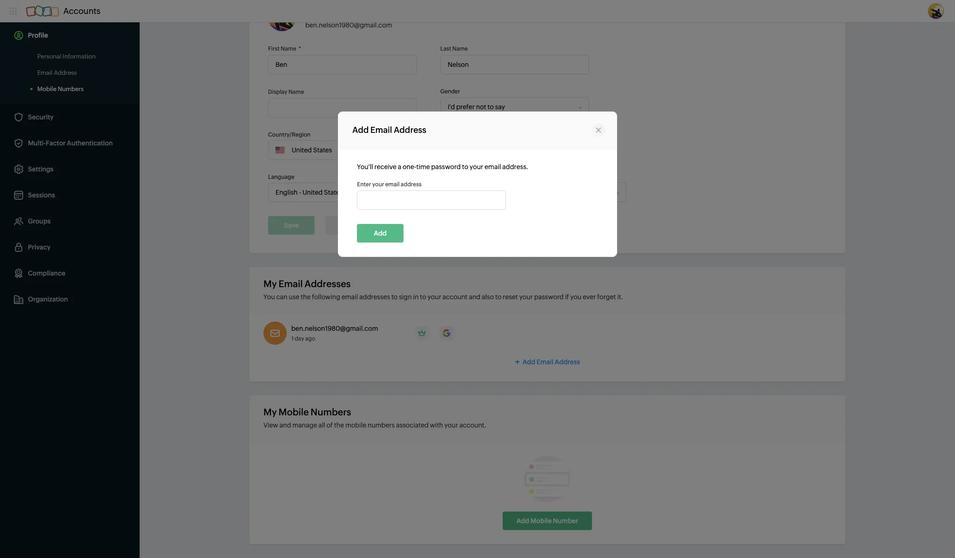 Task type: vqa. For each thing, say whether or not it's contained in the screenshot.
the link
no



Task type: locate. For each thing, give the bounding box(es) containing it.
your right with
[[444, 422, 458, 430]]

0 vertical spatial numbers
[[58, 86, 84, 93]]

the right 'of'
[[334, 422, 344, 430]]

1 vertical spatial numbers
[[311, 407, 351, 418]]

your
[[470, 163, 483, 171], [372, 182, 384, 188], [428, 294, 441, 301], [519, 294, 533, 301], [444, 422, 458, 430]]

0 horizontal spatial email
[[279, 279, 303, 289]]

primary image
[[415, 327, 429, 341]]

enter
[[357, 182, 371, 188]]

your right the enter
[[372, 182, 384, 188]]

forget
[[597, 294, 616, 301]]

ever
[[583, 294, 596, 301]]

password left if
[[534, 294, 564, 301]]

to
[[462, 163, 468, 171], [391, 294, 398, 301], [420, 294, 426, 301], [495, 294, 501, 301]]

email
[[370, 125, 392, 135], [279, 279, 303, 289], [537, 359, 553, 366]]

cancel button
[[325, 216, 375, 235]]

my
[[263, 279, 277, 289], [263, 407, 277, 418]]

your right in
[[428, 294, 441, 301]]

1 vertical spatial the
[[334, 422, 344, 430]]

0 horizontal spatial the
[[301, 294, 311, 301]]

and left also
[[469, 294, 480, 301]]

and right "view"
[[279, 422, 291, 430]]

email
[[485, 163, 501, 171], [385, 182, 400, 188], [342, 294, 358, 301]]

0 vertical spatial mobile
[[37, 86, 56, 93]]

1 horizontal spatial numbers
[[311, 407, 351, 418]]

1 vertical spatial and
[[279, 422, 291, 430]]

the
[[301, 294, 311, 301], [334, 422, 344, 430]]

email for addresses
[[342, 294, 358, 301]]

2 my from the top
[[263, 407, 277, 418]]

name
[[281, 46, 296, 52], [452, 46, 468, 52], [288, 89, 304, 95]]

0 horizontal spatial password
[[431, 163, 461, 171]]

privacy
[[28, 244, 50, 251]]

0 horizontal spatial and
[[279, 422, 291, 430]]

mobile up manage
[[279, 407, 309, 418]]

0 vertical spatial the
[[301, 294, 311, 301]]

0 horizontal spatial address
[[394, 125, 426, 135]]

2 vertical spatial mobile
[[530, 518, 552, 525]]

0 vertical spatial address
[[394, 125, 426, 135]]

numbers inside my mobile numbers view and manage all of the mobile numbers associated with your account.
[[311, 407, 351, 418]]

1 vertical spatial email
[[279, 279, 303, 289]]

email left address
[[385, 182, 400, 188]]

1 horizontal spatial mobile
[[279, 407, 309, 418]]

can
[[276, 294, 287, 301]]

2 horizontal spatial mobile
[[530, 518, 552, 525]]

1 vertical spatial my
[[263, 407, 277, 418]]

email left 'address.'
[[485, 163, 501, 171]]

name right last
[[452, 46, 468, 52]]

mobile left number at the bottom of page
[[530, 518, 552, 525]]

0 horizontal spatial email
[[342, 294, 358, 301]]

number
[[553, 518, 578, 525]]

address
[[394, 125, 426, 135], [555, 359, 580, 366]]

the right use
[[301, 294, 311, 301]]

0 vertical spatial ben.nelson1980@gmail.com
[[305, 21, 392, 29]]

mobile
[[37, 86, 56, 93], [279, 407, 309, 418], [530, 518, 552, 525]]

addresses
[[359, 294, 390, 301]]

account.
[[459, 422, 486, 430]]

password right time
[[431, 163, 461, 171]]

also
[[482, 294, 494, 301]]

add email address
[[352, 125, 426, 135], [522, 359, 580, 366]]

my inside my mobile numbers view and manage all of the mobile numbers associated with your account.
[[263, 407, 277, 418]]

and inside my email addresses you can use the following email addresses to sign in to your account and also to reset your password if you ever forget it.
[[469, 294, 480, 301]]

1 horizontal spatial add email address
[[522, 359, 580, 366]]

name right display
[[288, 89, 304, 95]]

email inside my email addresses you can use the following email addresses to sign in to your account and also to reset your password if you ever forget it.
[[279, 279, 303, 289]]

1 vertical spatial address
[[555, 359, 580, 366]]

2 horizontal spatial email
[[485, 163, 501, 171]]

if
[[565, 294, 569, 301]]

gender
[[440, 88, 460, 95]]

accounts
[[63, 6, 100, 16]]

the inside my mobile numbers view and manage all of the mobile numbers associated with your account.
[[334, 422, 344, 430]]

ben.nelson1980@gmail.com
[[305, 21, 392, 29], [291, 325, 378, 333]]

address
[[401, 182, 422, 188]]

1 horizontal spatial email
[[385, 182, 400, 188]]

language
[[268, 174, 294, 181]]

1 horizontal spatial the
[[334, 422, 344, 430]]

None field
[[441, 98, 579, 116], [285, 141, 403, 160], [441, 141, 579, 160], [269, 183, 407, 202], [441, 183, 616, 202], [441, 98, 579, 116], [285, 141, 403, 160], [441, 141, 579, 160], [269, 183, 407, 202], [441, 183, 616, 202]]

1 my from the top
[[263, 279, 277, 289]]

1 vertical spatial mobile
[[279, 407, 309, 418]]

display
[[268, 89, 287, 95]]

first
[[268, 46, 280, 52]]

security
[[28, 114, 54, 121]]

1 vertical spatial ben.nelson1980@gmail.com
[[291, 325, 378, 333]]

1 horizontal spatial and
[[469, 294, 480, 301]]

time
[[416, 163, 430, 171]]

None text field
[[268, 55, 417, 74], [440, 55, 589, 74], [268, 98, 417, 118], [357, 191, 506, 210], [268, 55, 417, 74], [440, 55, 589, 74], [268, 98, 417, 118], [357, 191, 506, 210]]

factor
[[46, 140, 66, 147]]

my up "view"
[[263, 407, 277, 418]]

mobile numbers
[[37, 86, 84, 93]]

0 horizontal spatial numbers
[[58, 86, 84, 93]]

1 horizontal spatial password
[[534, 294, 564, 301]]

2 vertical spatial email
[[342, 294, 358, 301]]

name for first
[[281, 46, 296, 52]]

mobile inside button
[[530, 518, 552, 525]]

email inside my email addresses you can use the following email addresses to sign in to your account and also to reset your password if you ever forget it.
[[342, 294, 358, 301]]

my up you
[[263, 279, 277, 289]]

and
[[469, 294, 480, 301], [279, 422, 291, 430]]

you
[[570, 294, 581, 301]]

ben.nelson1980@gmail.com 1 day ago
[[291, 325, 378, 343]]

save button
[[268, 216, 315, 235]]

addresses
[[305, 279, 351, 289]]

1 horizontal spatial email
[[370, 125, 392, 135]]

0 vertical spatial add email address
[[352, 125, 426, 135]]

you'll
[[357, 163, 373, 171]]

email right following
[[342, 294, 358, 301]]

mobile inside my mobile numbers view and manage all of the mobile numbers associated with your account.
[[279, 407, 309, 418]]

my for my email addresses
[[263, 279, 277, 289]]

2 horizontal spatial email
[[537, 359, 553, 366]]

compliance
[[28, 270, 65, 277]]

add mobile number button
[[502, 512, 592, 531]]

numbers
[[58, 86, 84, 93], [311, 407, 351, 418]]

0 vertical spatial my
[[263, 279, 277, 289]]

it.
[[617, 294, 623, 301]]

1 vertical spatial password
[[534, 294, 564, 301]]

0 vertical spatial email
[[485, 163, 501, 171]]

mobile up security
[[37, 86, 56, 93]]

enter your email address
[[357, 182, 422, 188]]

you'll receive a one-time password to your email address.
[[357, 163, 528, 171]]

your inside my mobile numbers view and manage all of the mobile numbers associated with your account.
[[444, 422, 458, 430]]

my inside my email addresses you can use the following email addresses to sign in to your account and also to reset your password if you ever forget it.
[[263, 279, 277, 289]]

manage
[[292, 422, 317, 430]]

day
[[295, 336, 304, 343]]

password
[[431, 163, 461, 171], [534, 294, 564, 301]]

add
[[352, 125, 369, 135], [374, 230, 387, 237], [522, 359, 535, 366], [516, 518, 529, 525]]

0 vertical spatial and
[[469, 294, 480, 301]]

name left *
[[281, 46, 296, 52]]

ben.nelson1980@gmail.com for ben.nelson1980@gmail.com 1 day ago
[[291, 325, 378, 333]]



Task type: describe. For each thing, give the bounding box(es) containing it.
save
[[284, 222, 299, 229]]

sessions
[[28, 192, 55, 199]]

name for last
[[452, 46, 468, 52]]

ago
[[305, 336, 315, 343]]

0 vertical spatial email
[[370, 125, 392, 135]]

of
[[327, 422, 333, 430]]

name for display
[[288, 89, 304, 95]]

settings
[[28, 166, 53, 173]]

use
[[289, 294, 299, 301]]

last
[[440, 46, 451, 52]]

your right reset
[[519, 294, 533, 301]]

0 horizontal spatial mobile
[[37, 86, 56, 93]]

add button
[[357, 224, 404, 243]]

to right in
[[420, 294, 426, 301]]

add mobile number
[[516, 518, 578, 525]]

your left 'address.'
[[470, 163, 483, 171]]

1 vertical spatial add email address
[[522, 359, 580, 366]]

mobile
[[345, 422, 366, 430]]

authentication
[[67, 140, 113, 147]]

a
[[398, 163, 401, 171]]

ben.nelson1980@gmail.com for ben.nelson1980@gmail.com
[[305, 21, 392, 29]]

country/region
[[268, 132, 310, 138]]

account
[[442, 294, 468, 301]]

following
[[312, 294, 340, 301]]

display name
[[268, 89, 304, 95]]

associated
[[396, 422, 429, 430]]

my for my mobile numbers
[[263, 407, 277, 418]]

view
[[263, 422, 278, 430]]

one-
[[403, 163, 416, 171]]

reset
[[503, 294, 518, 301]]

in
[[413, 294, 419, 301]]

you
[[263, 294, 275, 301]]

to right also
[[495, 294, 501, 301]]

1
[[291, 336, 294, 343]]

password inside my email addresses you can use the following email addresses to sign in to your account and also to reset your password if you ever forget it.
[[534, 294, 564, 301]]

all
[[318, 422, 325, 430]]

cancel
[[339, 222, 361, 229]]

1 vertical spatial email
[[385, 182, 400, 188]]

last name
[[440, 46, 468, 52]]

to right time
[[462, 163, 468, 171]]

0 horizontal spatial add email address
[[352, 125, 426, 135]]

email for a
[[485, 163, 501, 171]]

my email addresses you can use the following email addresses to sign in to your account and also to reset your password if you ever forget it.
[[263, 279, 623, 301]]

the inside my email addresses you can use the following email addresses to sign in to your account and also to reset your password if you ever forget it.
[[301, 294, 311, 301]]

1 horizontal spatial address
[[555, 359, 580, 366]]

and inside my mobile numbers view and manage all of the mobile numbers associated with your account.
[[279, 422, 291, 430]]

organization
[[28, 296, 68, 303]]

with
[[430, 422, 443, 430]]

*
[[299, 46, 301, 52]]

2 vertical spatial email
[[537, 359, 553, 366]]

numbers
[[368, 422, 395, 430]]

profile
[[28, 32, 48, 39]]

mobile for add
[[530, 518, 552, 525]]

groups
[[28, 218, 51, 225]]

to left "sign"
[[391, 294, 398, 301]]

receive
[[374, 163, 396, 171]]

my mobile numbers view and manage all of the mobile numbers associated with your account.
[[263, 407, 486, 430]]

mobile for my
[[279, 407, 309, 418]]

multi-factor authentication
[[28, 140, 113, 147]]

0 vertical spatial password
[[431, 163, 461, 171]]

address.
[[502, 163, 528, 171]]

first name *
[[268, 46, 301, 52]]

multi-
[[28, 140, 46, 147]]

sign
[[399, 294, 412, 301]]



